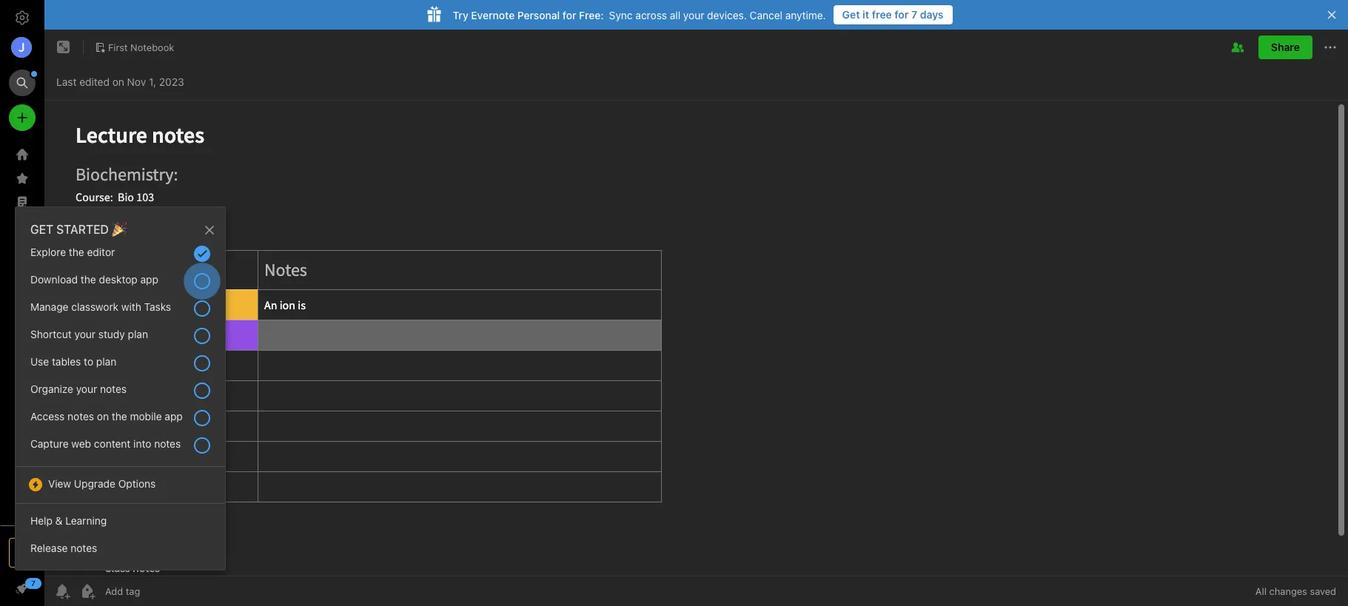 Task type: vqa. For each thing, say whether or not it's contained in the screenshot.
1st Tab from the left
no



Task type: locate. For each thing, give the bounding box(es) containing it.
1 for from the left
[[895, 8, 909, 21]]

on left nov
[[112, 75, 124, 88]]

Account field
[[0, 33, 44, 62]]

evernote
[[471, 9, 515, 21]]

first
[[108, 41, 128, 53]]

notes
[[100, 383, 127, 395], [67, 410, 94, 423], [154, 438, 181, 450], [71, 542, 97, 555]]

2023
[[159, 75, 184, 88]]

plan right 'study'
[[128, 328, 148, 341]]

share
[[1271, 41, 1300, 53]]

app up tasks
[[140, 273, 158, 286]]

0 vertical spatial plan
[[128, 328, 148, 341]]

dropdown list menu
[[16, 241, 225, 473], [16, 473, 225, 510], [16, 510, 225, 565]]

on for nov
[[112, 75, 124, 88]]

your
[[683, 9, 705, 21], [74, 328, 96, 341], [76, 383, 97, 395]]

1 horizontal spatial on
[[112, 75, 124, 88]]

download the desktop app link
[[16, 263, 225, 300]]

manage
[[30, 301, 68, 313]]

1 vertical spatial the
[[81, 273, 96, 286]]

personal
[[518, 9, 560, 21]]

get
[[843, 8, 860, 21]]

editor
[[87, 246, 115, 258]]

0 vertical spatial the
[[69, 246, 84, 258]]

use tables to plan link
[[16, 351, 225, 378]]

1 horizontal spatial app
[[165, 410, 183, 423]]

1 horizontal spatial 7
[[912, 8, 918, 21]]

with
[[121, 301, 141, 313]]

2 for from the left
[[563, 9, 577, 21]]

on inside dropdown list menu
[[97, 410, 109, 423]]

access notes on the mobile app
[[30, 410, 183, 423]]

1 vertical spatial 7
[[31, 579, 36, 588]]

mobile
[[130, 410, 162, 423]]

0 vertical spatial on
[[112, 75, 124, 88]]

2 vertical spatial your
[[76, 383, 97, 395]]

the up the classwork
[[81, 273, 96, 286]]

app right mobile
[[165, 410, 183, 423]]

plan for shortcut your study plan
[[128, 328, 148, 341]]

for inside button
[[895, 8, 909, 21]]

1 dropdown list menu from the top
[[16, 241, 225, 473]]

upgrade
[[74, 477, 115, 490]]

plan for use tables to plan
[[96, 355, 116, 368]]

the down get started 🎉
[[69, 246, 84, 258]]

upgrade image
[[13, 544, 31, 562]]

0 horizontal spatial for
[[563, 9, 577, 21]]

1 vertical spatial app
[[165, 410, 183, 423]]

notes right into on the bottom left of the page
[[154, 438, 181, 450]]

7 left the click to expand icon
[[31, 579, 36, 588]]

3 dropdown list menu from the top
[[16, 510, 225, 565]]

for
[[895, 8, 909, 21], [563, 9, 577, 21]]

your down to at the bottom left
[[76, 383, 97, 395]]

the
[[69, 246, 84, 258], [81, 273, 96, 286], [112, 410, 127, 423]]

study
[[98, 328, 125, 341]]

tree
[[0, 143, 44, 525]]

1,
[[149, 75, 156, 88]]

release notes link
[[16, 538, 225, 565]]

on inside note window 'element'
[[112, 75, 124, 88]]

cancel
[[750, 9, 783, 21]]

1 vertical spatial your
[[74, 328, 96, 341]]

notes down learning
[[71, 542, 97, 555]]

the down organize your notes link
[[112, 410, 127, 423]]

7 left days
[[912, 8, 918, 21]]

first notebook
[[108, 41, 174, 53]]

your left 'study'
[[74, 328, 96, 341]]

expand note image
[[55, 39, 73, 56]]

web
[[71, 438, 91, 450]]

settings image
[[13, 9, 31, 27]]

for left "free:"
[[563, 9, 577, 21]]

view upgrade options
[[48, 477, 156, 490]]

access
[[30, 410, 65, 423]]

click to expand image
[[38, 579, 49, 597]]

for for 7
[[895, 8, 909, 21]]

your for organize your notes
[[76, 383, 97, 395]]

on
[[112, 75, 124, 88], [97, 410, 109, 423]]

started
[[56, 223, 109, 236]]

0 horizontal spatial app
[[140, 273, 158, 286]]

get it free for 7 days button
[[834, 5, 953, 24]]

0 horizontal spatial 7
[[31, 579, 36, 588]]

Note Editor text field
[[44, 101, 1349, 576]]

7
[[912, 8, 918, 21], [31, 579, 36, 588]]

1 vertical spatial plan
[[96, 355, 116, 368]]

1 horizontal spatial plan
[[128, 328, 148, 341]]

your right all in the top of the page
[[683, 9, 705, 21]]

1 horizontal spatial for
[[895, 8, 909, 21]]

notes down the use tables to plan link
[[100, 383, 127, 395]]

explore
[[30, 246, 66, 258]]

0 horizontal spatial plan
[[96, 355, 116, 368]]

learning
[[65, 515, 107, 527]]

it
[[863, 8, 870, 21]]

2 dropdown list menu from the top
[[16, 473, 225, 510]]

all changes saved
[[1256, 586, 1337, 598]]

notes up web
[[67, 410, 94, 423]]

note window element
[[44, 30, 1349, 607]]

for for free:
[[563, 9, 577, 21]]

last edited on nov 1, 2023
[[56, 75, 184, 88]]

for right free
[[895, 8, 909, 21]]

0 vertical spatial your
[[683, 9, 705, 21]]

free
[[872, 8, 892, 21]]

tables
[[52, 355, 81, 368]]

plan
[[128, 328, 148, 341], [96, 355, 116, 368]]

plan right to at the bottom left
[[96, 355, 116, 368]]

Help and Learning task checklist field
[[0, 577, 44, 601]]

home image
[[13, 146, 31, 164]]

0 horizontal spatial on
[[97, 410, 109, 423]]

dropdown list menu containing help & learning
[[16, 510, 225, 565]]

app
[[140, 273, 158, 286], [165, 410, 183, 423]]

on up capture web content into notes
[[97, 410, 109, 423]]

dropdown list menu containing explore the editor
[[16, 241, 225, 473]]

notebook
[[130, 41, 174, 53]]

0 vertical spatial 7
[[912, 8, 918, 21]]

2 vertical spatial the
[[112, 410, 127, 423]]

free:
[[579, 9, 604, 21]]

more actions image
[[1322, 39, 1340, 56]]

manage classwork with tasks
[[30, 301, 171, 313]]

on for the
[[97, 410, 109, 423]]

1 vertical spatial on
[[97, 410, 109, 423]]

first notebook button
[[90, 37, 179, 58]]



Task type: describe. For each thing, give the bounding box(es) containing it.
use
[[30, 355, 49, 368]]

organize
[[30, 383, 73, 395]]

use tables to plan
[[30, 355, 116, 368]]

capture web content into notes link
[[16, 433, 225, 461]]

to
[[84, 355, 93, 368]]

nov
[[127, 75, 146, 88]]

edited
[[79, 75, 110, 88]]

content
[[94, 438, 131, 450]]

get started 🎉
[[30, 223, 127, 236]]

last
[[56, 75, 77, 88]]

Add tag field
[[104, 585, 215, 598]]

shortcut
[[30, 328, 72, 341]]

explore the editor link
[[16, 241, 225, 269]]

7 inside field
[[31, 579, 36, 588]]

download the desktop app
[[30, 273, 158, 286]]

capture
[[30, 438, 69, 450]]

try evernote personal for free: sync across all your devices. cancel anytime.
[[453, 9, 826, 21]]

sync
[[609, 9, 633, 21]]

add tag image
[[78, 583, 96, 601]]

changes
[[1270, 586, 1308, 598]]

explore the editor
[[30, 246, 115, 258]]

get
[[30, 223, 53, 236]]

options
[[118, 477, 156, 490]]

all
[[1256, 586, 1267, 598]]

organize your notes
[[30, 383, 127, 395]]

dropdown list menu containing view upgrade options
[[16, 473, 225, 510]]

share button
[[1259, 36, 1313, 59]]

get it free for 7 days
[[843, 8, 944, 21]]

saved
[[1310, 586, 1337, 598]]

view upgrade options link
[[16, 473, 225, 498]]

view
[[48, 477, 71, 490]]

devices.
[[707, 9, 747, 21]]

account image
[[11, 37, 32, 58]]

the for download
[[81, 273, 96, 286]]

into
[[133, 438, 151, 450]]

0 vertical spatial app
[[140, 273, 158, 286]]

your for shortcut your study plan
[[74, 328, 96, 341]]

the for explore
[[69, 246, 84, 258]]

try
[[453, 9, 469, 21]]

download
[[30, 273, 78, 286]]

7 inside button
[[912, 8, 918, 21]]

add a reminder image
[[53, 583, 71, 601]]

&
[[55, 515, 63, 527]]

days
[[920, 8, 944, 21]]

classwork
[[71, 301, 119, 313]]

help & learning link
[[16, 510, 225, 538]]

release
[[30, 542, 68, 555]]

capture web content into notes
[[30, 438, 181, 450]]

access notes on the mobile app link
[[16, 406, 225, 433]]

desktop
[[99, 273, 138, 286]]

shortcut your study plan
[[30, 328, 148, 341]]

all
[[670, 9, 681, 21]]

release notes
[[30, 542, 97, 555]]

🎉
[[112, 223, 127, 236]]

anytime.
[[786, 9, 826, 21]]

help
[[30, 515, 52, 527]]

organize your notes link
[[16, 378, 225, 406]]

tasks
[[144, 301, 171, 313]]

across
[[636, 9, 667, 21]]

More actions field
[[1322, 36, 1340, 59]]

help & learning
[[30, 515, 107, 527]]

manage classwork with tasks link
[[16, 296, 225, 324]]

shortcut your study plan link
[[16, 324, 225, 351]]



